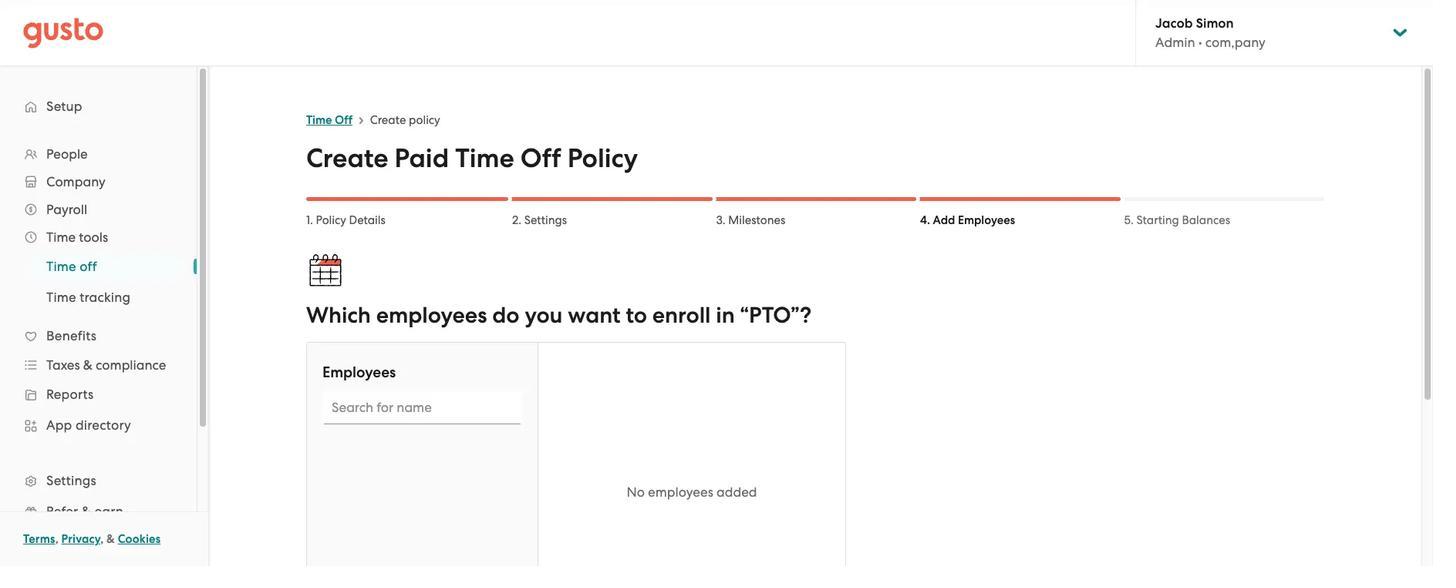 Task type: describe. For each thing, give the bounding box(es) containing it.
refer & earn
[[46, 505, 123, 520]]

time off link
[[28, 253, 181, 281]]

list containing time off
[[0, 251, 197, 313]]

1 horizontal spatial settings
[[524, 214, 567, 228]]

taxes
[[46, 358, 80, 373]]

time tracking link
[[28, 284, 181, 312]]

policy
[[409, 113, 440, 127]]

jacob simon admin • com,pany
[[1156, 15, 1266, 50]]

time for time off
[[306, 113, 332, 127]]

settings inside list
[[46, 474, 96, 489]]

list containing people
[[0, 140, 197, 567]]

jacob
[[1156, 15, 1193, 32]]

reports link
[[15, 381, 181, 409]]

which
[[306, 302, 371, 329]]

people button
[[15, 140, 181, 168]]

reports
[[46, 387, 94, 403]]

settings link
[[15, 467, 181, 495]]

app
[[46, 418, 72, 434]]

& for compliance
[[83, 358, 93, 373]]

create for create policy
[[370, 113, 406, 127]]

people
[[46, 147, 88, 162]]

employees for no
[[648, 485, 713, 501]]

time for time off
[[46, 259, 76, 275]]

create paid time off policy
[[306, 143, 638, 174]]

0 vertical spatial employees
[[958, 214, 1015, 228]]

details
[[349, 214, 386, 228]]

benefits link
[[15, 322, 181, 350]]

com,pany
[[1206, 35, 1266, 50]]

setup
[[46, 99, 82, 114]]

"?
[[791, 302, 812, 329]]

refer & earn link
[[15, 498, 181, 526]]

Search for name search field
[[322, 391, 522, 425]]

milestones
[[728, 214, 786, 228]]

compliance
[[96, 358, 166, 373]]

time tools button
[[15, 224, 181, 251]]

taxes & compliance
[[46, 358, 166, 373]]

time off
[[46, 259, 97, 275]]

& for earn
[[82, 505, 91, 520]]

paid
[[395, 143, 449, 174]]

privacy link
[[61, 533, 100, 547]]

you
[[525, 302, 563, 329]]

benefits
[[46, 329, 97, 344]]

home image
[[23, 17, 103, 48]]

2 , from the left
[[100, 533, 104, 547]]



Task type: vqa. For each thing, say whether or not it's contained in the screenshot.
"Time tracking" LINK
yes



Task type: locate. For each thing, give the bounding box(es) containing it.
1 vertical spatial policy
[[316, 214, 346, 228]]

to
[[626, 302, 647, 329]]

employees left do
[[376, 302, 487, 329]]

employees
[[376, 302, 487, 329], [648, 485, 713, 501]]

employees right no
[[648, 485, 713, 501]]

0 horizontal spatial employees
[[322, 364, 396, 382]]

tools
[[79, 230, 108, 245]]

terms link
[[23, 533, 55, 547]]

0 vertical spatial &
[[83, 358, 93, 373]]

& down earn
[[107, 533, 115, 547]]

simon
[[1196, 15, 1234, 32]]

company
[[46, 174, 105, 190]]

1 horizontal spatial policy
[[568, 143, 638, 174]]

add
[[933, 214, 955, 228]]

in
[[716, 302, 735, 329]]

1 vertical spatial &
[[82, 505, 91, 520]]

employees for which
[[376, 302, 487, 329]]

cookies
[[118, 533, 161, 547]]

time for time tracking
[[46, 290, 76, 305]]

admin
[[1156, 35, 1195, 50]]

1 horizontal spatial ,
[[100, 533, 104, 547]]

,
[[55, 533, 58, 547], [100, 533, 104, 547]]

list
[[0, 140, 197, 567], [0, 251, 197, 313]]

2 vertical spatial &
[[107, 533, 115, 547]]

earn
[[94, 505, 123, 520]]

0 vertical spatial policy
[[568, 143, 638, 174]]

time
[[306, 113, 332, 127], [455, 143, 514, 174], [46, 230, 76, 245], [46, 259, 76, 275], [46, 290, 76, 305]]

time off
[[306, 113, 353, 127]]

1 list from the top
[[0, 140, 197, 567]]

0 vertical spatial create
[[370, 113, 406, 127]]

2 list from the top
[[0, 251, 197, 313]]

create
[[370, 113, 406, 127], [306, 143, 388, 174]]

which employees do you want to enroll in " pto "?
[[306, 302, 812, 329]]

setup link
[[15, 93, 181, 120]]

enroll
[[652, 302, 711, 329]]

0 horizontal spatial ,
[[55, 533, 58, 547]]

time tools
[[46, 230, 108, 245]]

1 vertical spatial create
[[306, 143, 388, 174]]

employees
[[958, 214, 1015, 228], [322, 364, 396, 382]]

do
[[492, 302, 520, 329]]

1 horizontal spatial employees
[[648, 485, 713, 501]]

taxes & compliance button
[[15, 352, 181, 380]]

create left policy
[[370, 113, 406, 127]]

company button
[[15, 168, 181, 196]]

time inside dropdown button
[[46, 230, 76, 245]]

•
[[1199, 35, 1202, 50]]

1 vertical spatial off
[[521, 143, 561, 174]]

policy
[[568, 143, 638, 174], [316, 214, 346, 228]]

, left the privacy link
[[55, 533, 58, 547]]

create down time off link
[[306, 143, 388, 174]]

& inside dropdown button
[[83, 358, 93, 373]]

time for time tools
[[46, 230, 76, 245]]

0 horizontal spatial off
[[335, 113, 353, 127]]

policy details
[[316, 214, 386, 228]]

create policy
[[370, 113, 440, 127]]

create for create paid time off policy
[[306, 143, 388, 174]]

off
[[80, 259, 97, 275]]

app directory link
[[15, 412, 181, 440]]

refer
[[46, 505, 78, 520]]

"
[[740, 302, 749, 329]]

terms
[[23, 533, 55, 547]]

settings
[[524, 214, 567, 228], [46, 474, 96, 489]]

app directory
[[46, 418, 131, 434]]

0 horizontal spatial policy
[[316, 214, 346, 228]]

balances
[[1182, 214, 1230, 228]]

1 vertical spatial employees
[[322, 364, 396, 382]]

cookies button
[[118, 531, 161, 549]]

no employees added
[[627, 485, 757, 501]]

payroll
[[46, 202, 87, 218]]

starting balances
[[1137, 214, 1230, 228]]

added
[[717, 485, 757, 501]]

0 horizontal spatial settings
[[46, 474, 96, 489]]

employees down which
[[322, 364, 396, 382]]

1 horizontal spatial employees
[[958, 214, 1015, 228]]

0 vertical spatial settings
[[524, 214, 567, 228]]

privacy
[[61, 533, 100, 547]]

tracking
[[80, 290, 131, 305]]

time tracking
[[46, 290, 131, 305]]

& left earn
[[82, 505, 91, 520]]

1 vertical spatial settings
[[46, 474, 96, 489]]

payroll button
[[15, 196, 181, 224]]

starting
[[1137, 214, 1179, 228]]

0 vertical spatial off
[[335, 113, 353, 127]]

employees right add
[[958, 214, 1015, 228]]

1 vertical spatial employees
[[648, 485, 713, 501]]

1 horizontal spatial off
[[521, 143, 561, 174]]

time off link
[[306, 113, 353, 127]]

add employees
[[933, 214, 1015, 228]]

0 horizontal spatial employees
[[376, 302, 487, 329]]

terms , privacy , & cookies
[[23, 533, 161, 547]]

directory
[[76, 418, 131, 434]]

gusto navigation element
[[0, 66, 197, 567]]

& right taxes
[[83, 358, 93, 373]]

&
[[83, 358, 93, 373], [82, 505, 91, 520], [107, 533, 115, 547]]

off
[[335, 113, 353, 127], [521, 143, 561, 174]]

want
[[568, 302, 621, 329]]

no
[[627, 485, 645, 501]]

0 vertical spatial employees
[[376, 302, 487, 329]]

, down refer & earn link
[[100, 533, 104, 547]]

pto
[[749, 302, 791, 329]]

1 , from the left
[[55, 533, 58, 547]]



